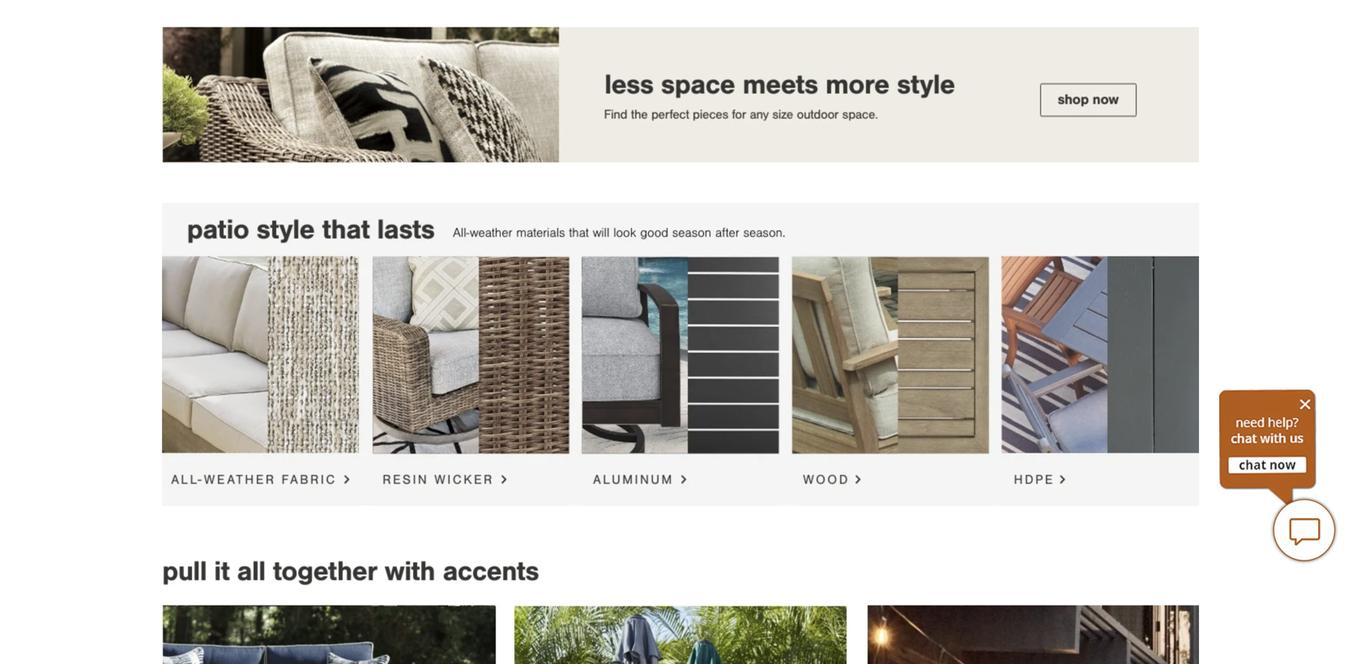Task type: locate. For each thing, give the bounding box(es) containing it.
chat bubble mobile view image
[[1272, 498, 1337, 563]]

outdoor space furniture image
[[162, 27, 1200, 162]]

patio furniture accents image
[[162, 547, 1200, 665]]

weather material furniture image
[[162, 203, 1200, 507]]



Task type: describe. For each thing, give the bounding box(es) containing it.
dialogue message for liveperson image
[[1220, 390, 1317, 507]]



Task type: vqa. For each thing, say whether or not it's contained in the screenshot.
'Deals'
no



